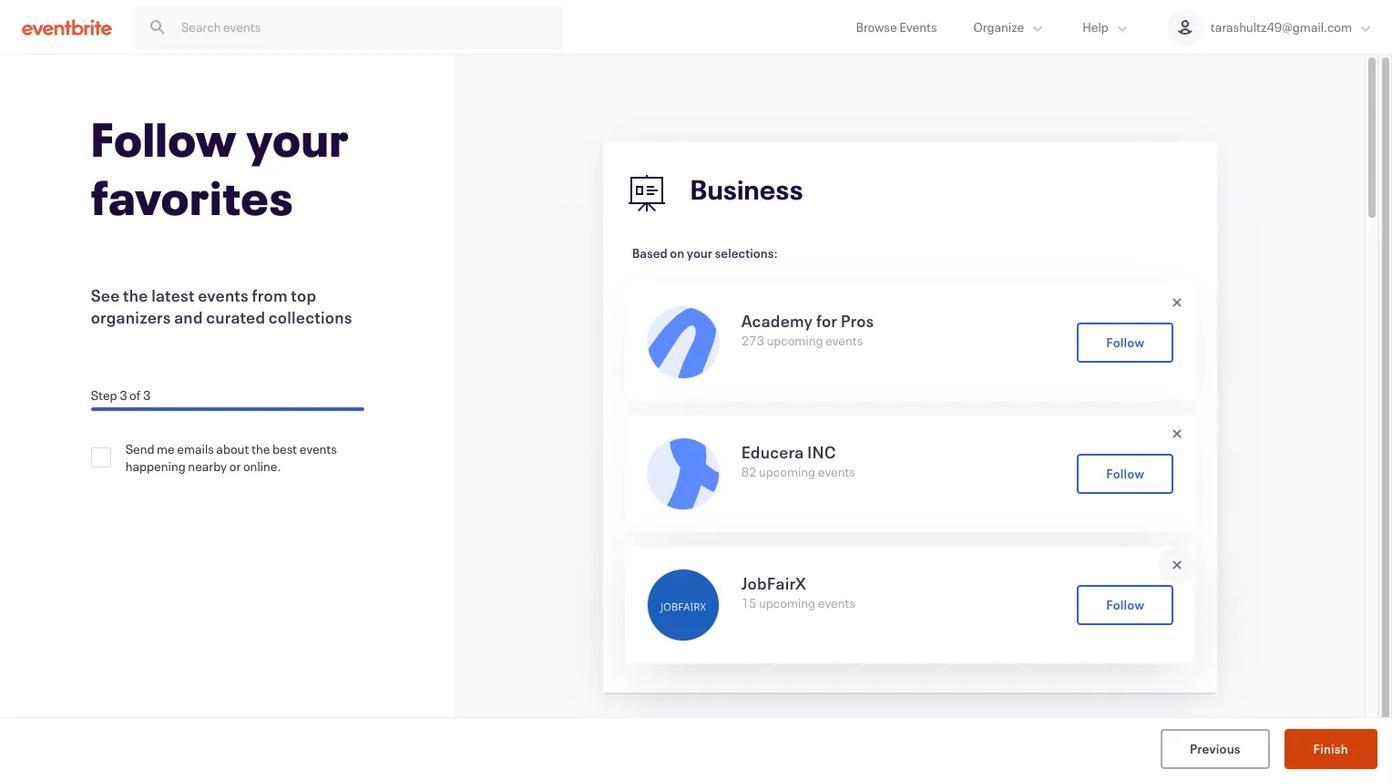 Task type: describe. For each thing, give the bounding box(es) containing it.
browse events
[[856, 18, 938, 36]]

best
[[273, 440, 297, 458]]

follow inside follow your favorites
[[91, 108, 237, 170]]

online.
[[243, 458, 281, 475]]

educera inc 82 upcoming events
[[742, 441, 856, 480]]

help
[[1083, 18, 1109, 36]]

the inside see the latest events from top organizers and curated collections
[[123, 284, 148, 306]]

follow for jobfairx
[[1106, 596, 1145, 613]]

latest
[[152, 284, 195, 306]]

academy for pros 273 upcoming events
[[742, 310, 875, 349]]

see the latest events from top organizers and curated collections
[[91, 284, 353, 328]]

progressbar progress bar
[[91, 407, 364, 411]]

top
[[291, 284, 317, 306]]

organizers
[[91, 306, 171, 328]]

step
[[91, 387, 117, 404]]

organize link
[[956, 0, 1065, 54]]

send
[[125, 440, 155, 458]]

273
[[742, 332, 765, 349]]

me
[[157, 440, 175, 458]]

browse
[[856, 18, 898, 36]]

follow for academy for pros
[[1106, 333, 1145, 351]]

step 3 of 3
[[91, 387, 151, 404]]

academy
[[742, 310, 813, 332]]

2 3 from the left
[[143, 387, 151, 404]]

about
[[216, 440, 249, 458]]

upcoming inside jobfairx 15 upcoming events
[[759, 594, 816, 612]]

help link
[[1065, 0, 1149, 54]]

nearby
[[188, 458, 227, 475]]

15
[[742, 594, 757, 612]]

and
[[174, 306, 203, 328]]

from
[[252, 284, 288, 306]]

inc
[[808, 441, 837, 463]]

jobfairx 15 upcoming events
[[742, 572, 856, 612]]

your inside follow your favorites
[[247, 108, 350, 170]]

previous
[[1190, 740, 1241, 757]]

events inside send me emails about the best events happening nearby or online.
[[300, 440, 337, 458]]

curated
[[206, 306, 266, 328]]

or
[[230, 458, 241, 475]]

finish button
[[1285, 729, 1378, 769]]



Task type: locate. For each thing, give the bounding box(es) containing it.
1 vertical spatial your
[[687, 244, 713, 262]]

0 vertical spatial your
[[247, 108, 350, 170]]

the left best
[[252, 440, 270, 458]]

1 vertical spatial follow button
[[1077, 454, 1174, 494]]

follow button for academy for pros
[[1077, 323, 1174, 363]]

events left from
[[198, 284, 249, 306]]

3 right 'of'
[[143, 387, 151, 404]]

1 horizontal spatial 3
[[143, 387, 151, 404]]

upcoming inside the academy for pros 273 upcoming events
[[767, 332, 824, 349]]

the
[[123, 284, 148, 306], [252, 440, 270, 458]]

selections:
[[715, 244, 778, 262]]

1 vertical spatial upcoming
[[759, 463, 816, 480]]

follow
[[91, 108, 237, 170], [1106, 333, 1145, 351], [1106, 464, 1145, 482], [1106, 596, 1145, 613]]

0 horizontal spatial your
[[247, 108, 350, 170]]

events right educera
[[818, 463, 856, 480]]

1 horizontal spatial the
[[252, 440, 270, 458]]

events right academy
[[826, 332, 864, 349]]

the right see
[[123, 284, 148, 306]]

0 vertical spatial upcoming
[[767, 332, 824, 349]]

1 horizontal spatial your
[[687, 244, 713, 262]]

organize
[[974, 18, 1025, 36]]

events
[[900, 18, 938, 36]]

your
[[247, 108, 350, 170], [687, 244, 713, 262]]

upcoming right 15
[[759, 594, 816, 612]]

upcoming right 82
[[759, 463, 816, 480]]

upcoming right 273
[[767, 332, 824, 349]]

follow button for educera inc
[[1077, 454, 1174, 494]]

browse events link
[[838, 0, 956, 54]]

2 vertical spatial upcoming
[[759, 594, 816, 612]]

events inside "educera inc 82 upcoming events"
[[818, 463, 856, 480]]

events right best
[[300, 440, 337, 458]]

events right jobfairx
[[818, 594, 856, 612]]

of
[[130, 387, 141, 404]]

eventbrite image
[[22, 18, 112, 36]]

jobfairx
[[742, 572, 807, 594]]

0 vertical spatial follow button
[[1077, 323, 1174, 363]]

pros
[[841, 310, 875, 332]]

1 3 from the left
[[120, 387, 127, 404]]

2 follow button from the top
[[1077, 454, 1174, 494]]

business
[[691, 172, 804, 207]]

3
[[120, 387, 127, 404], [143, 387, 151, 404]]

send me emails about the best events happening nearby or online.
[[125, 440, 337, 475]]

collections
[[269, 306, 353, 328]]

3 follow button from the top
[[1077, 585, 1174, 625]]

for
[[817, 310, 838, 332]]

3 left 'of'
[[120, 387, 127, 404]]

previous button
[[1161, 729, 1270, 769]]

events inside the academy for pros 273 upcoming events
[[826, 332, 864, 349]]

see
[[91, 284, 120, 306]]

events inside see the latest events from top organizers and curated collections
[[198, 284, 249, 306]]

emails
[[177, 440, 214, 458]]

educera
[[742, 441, 804, 463]]

finish
[[1314, 740, 1349, 757]]

1 vertical spatial the
[[252, 440, 270, 458]]

upcoming inside "educera inc 82 upcoming events"
[[759, 463, 816, 480]]

tarashultz49@gmail.com
[[1211, 18, 1353, 36]]

follow button
[[1077, 323, 1174, 363], [1077, 454, 1174, 494], [1077, 585, 1174, 625]]

tarashultz49@gmail.com link
[[1149, 0, 1393, 54]]

upcoming
[[767, 332, 824, 349], [759, 463, 816, 480], [759, 594, 816, 612]]

on
[[670, 244, 685, 262]]

follow for educera inc
[[1106, 464, 1145, 482]]

events inside jobfairx 15 upcoming events
[[818, 594, 856, 612]]

82
[[742, 463, 757, 480]]

favorites
[[91, 166, 294, 228]]

follow button for jobfairx
[[1077, 585, 1174, 625]]

follow your favorites
[[91, 108, 350, 228]]

0 horizontal spatial the
[[123, 284, 148, 306]]

events
[[198, 284, 249, 306], [826, 332, 864, 349], [300, 440, 337, 458], [818, 463, 856, 480], [818, 594, 856, 612]]

happening
[[125, 458, 186, 475]]

based on your selections:
[[632, 244, 778, 262]]

0 vertical spatial the
[[123, 284, 148, 306]]

1 follow button from the top
[[1077, 323, 1174, 363]]

0 horizontal spatial 3
[[120, 387, 127, 404]]

based
[[632, 244, 668, 262]]

2 vertical spatial follow button
[[1077, 585, 1174, 625]]

the inside send me emails about the best events happening nearby or online.
[[252, 440, 270, 458]]



Task type: vqa. For each thing, say whether or not it's contained in the screenshot.
me
yes



